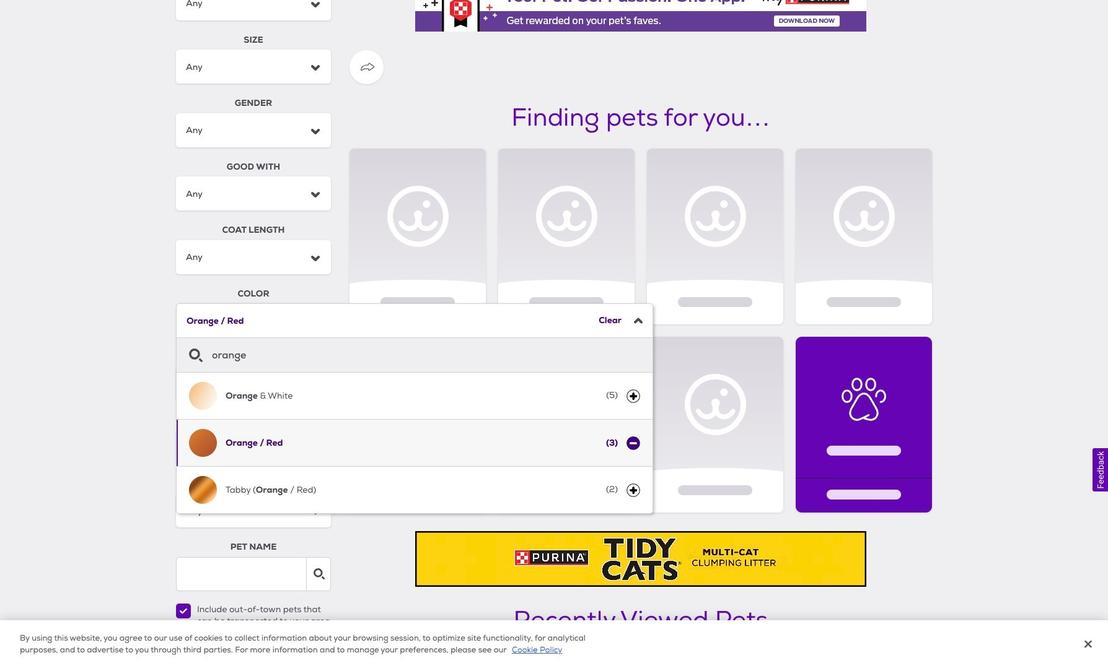 Task type: describe. For each thing, give the bounding box(es) containing it.
2 advertisement element from the top
[[415, 531, 866, 587]]

1 advertisement element from the top
[[415, 0, 866, 31]]

Search By Color text field
[[177, 338, 653, 372]]



Task type: locate. For each thing, give the bounding box(es) containing it.
None text field
[[176, 558, 331, 592]]

nutella, adoptable cat, young female domestic short hair, scottsdale, az. image
[[350, 652, 486, 672]]

advertisement element
[[415, 0, 866, 31], [415, 531, 866, 587]]

0 vertical spatial advertisement element
[[415, 0, 866, 31]]

privacy alert dialog
[[0, 621, 1108, 672]]

list box
[[177, 373, 653, 514]]

1 vertical spatial advertisement element
[[415, 531, 866, 587]]



Task type: vqa. For each thing, say whether or not it's contained in the screenshot.
text box
yes



